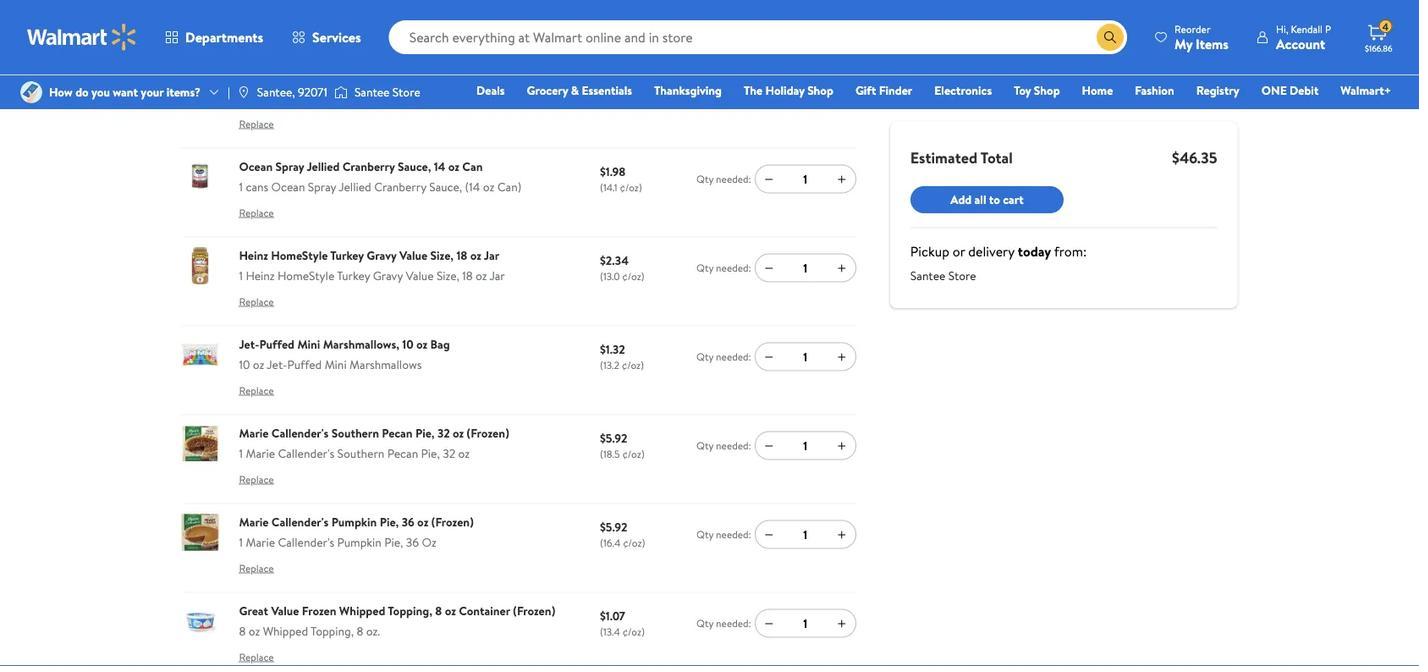 Task type: locate. For each thing, give the bounding box(es) containing it.
qty needed: left 'decrease quantity marie callender's pumpkin pie, 36 oz (frozen)-count, current quantity 1' image
[[697, 527, 752, 542]]

turkey
[[330, 247, 364, 264], [337, 267, 370, 284]]

 image for santee store
[[334, 84, 348, 101]]

$1.98 (14.1 ¢/oz)
[[600, 163, 642, 194]]

1 horizontal spatial topping,
[[388, 603, 433, 619]]

1 qty needed: from the top
[[697, 83, 752, 97]]

jet- right jet-puffed mini marshmallows, 10 oz bag icon
[[239, 336, 259, 353]]

1 needed: from the top
[[716, 83, 752, 97]]

puffed down jet-puffed mini marshmallows, 10 oz bag link
[[287, 356, 322, 373]]

0 horizontal spatial shop
[[808, 82, 834, 99]]

5 replace from the top
[[239, 383, 274, 398]]

decrease quantity heinz homestyle turkey gravy value size, 18 oz jar-count, current quantity 1 image
[[763, 261, 776, 275]]

 image right 92071
[[334, 84, 348, 101]]

0 vertical spatial store
[[393, 84, 421, 100]]

10 up marshmallows
[[402, 336, 414, 353]]

1 vertical spatial gravy
[[373, 267, 403, 284]]

needed: left 'decrease quantity marie callender's pumpkin pie, 36 oz (frozen)-count, current quantity 1' image
[[716, 527, 752, 542]]

shop left increase quantity french's original crispy fried onions, 6 oz salad toppings-count, current quantity 1 icon
[[808, 82, 834, 99]]

¢/oz) for marie callender's southern pecan pie, 32 oz (frozen) 1 marie callender's southern pecan pie, 32 oz
[[623, 447, 645, 461]]

1 qty from the top
[[697, 83, 714, 97]]

needed: left decrease quantity jet-puffed mini marshmallows, 10 oz bag-count, current quantity 1 image
[[716, 350, 752, 364]]

cranberry left 14
[[343, 158, 395, 175]]

qty needed: left decrease quantity heinz homestyle turkey gravy value size, 18 oz jar-count, current quantity 1 image
[[697, 261, 752, 275]]

1 shop from the left
[[808, 82, 834, 99]]

1 right 'marie callender's southern pecan pie, 32 oz (frozen)' image
[[239, 445, 243, 461]]

qty left decrease quantity heinz homestyle turkey gravy value size, 18 oz jar-count, current quantity 1 image
[[697, 261, 714, 275]]

2 replace button from the top
[[239, 111, 274, 138]]

spray down ocean spray jellied cranberry sauce, 14 oz can link
[[308, 178, 336, 195]]

qty left decrease quantity marie callender's southern pecan pie, 32 oz (frozen)-count, current quantity 1 image
[[697, 438, 714, 453]]

pumpkin down 'marie callender's southern pecan pie, 32 oz (frozen) 1 marie callender's southern pecan pie, 32 oz'
[[332, 514, 377, 530]]

¢/oz) right (13.0
[[623, 269, 645, 283]]

fashion link
[[1128, 81, 1182, 99]]

1 vertical spatial 6
[[239, 89, 246, 106]]

2 replace from the top
[[239, 117, 274, 131]]

 image
[[20, 81, 42, 103]]

¢/oz) right the (57.8
[[623, 91, 646, 105]]

1 vertical spatial topping,
[[311, 623, 354, 639]]

cart
[[1003, 191, 1024, 208]]

qty left decrease quantity ocean spray jellied cranberry sauce, 14 oz can-count, current quantity 1 image
[[697, 172, 714, 186]]

1 vertical spatial salad
[[456, 89, 483, 106]]

puffed right jet-puffed mini marshmallows, 10 oz bag icon
[[259, 336, 295, 353]]

0 vertical spatial puffed
[[259, 336, 295, 353]]

original right santee,
[[308, 89, 349, 106]]

1 vertical spatial spray
[[308, 178, 336, 195]]

6 replace button from the top
[[239, 466, 274, 493]]

qty needed: for ocean spray jellied cranberry sauce, 14 oz can 1 cans ocean spray jellied cranberry sauce, (14 oz can)
[[697, 172, 752, 186]]

6
[[437, 69, 444, 86], [239, 89, 246, 106]]

southern down marie callender's southern pecan pie, 32 oz (frozen) link
[[337, 445, 385, 461]]

decrease quantity marie callender's southern pecan pie, 32 oz (frozen)-count, current quantity 1 image
[[763, 439, 776, 452]]

decrease quantity ocean spray jellied cranberry sauce, 14 oz can-count, current quantity 1 image
[[763, 172, 776, 186]]

7 replace button from the top
[[239, 555, 274, 582]]

5 needed: from the top
[[716, 438, 752, 453]]

all
[[975, 191, 987, 208]]

¢/oz) inside "$1.98 (14.1 ¢/oz)"
[[620, 180, 642, 194]]

original
[[285, 69, 327, 86], [308, 89, 349, 106]]

6 replace from the top
[[239, 472, 274, 487]]

10
[[402, 336, 414, 353], [239, 356, 250, 373]]

increase quantity french's original crispy fried onions, 6 oz salad toppings-count, current quantity 1 image
[[835, 83, 849, 97]]

1 horizontal spatial 6
[[437, 69, 444, 86]]

6 up onions
[[437, 69, 444, 86]]

1 vertical spatial jellied
[[339, 178, 371, 195]]

¢/oz) for great value frozen whipped topping, 8 oz container (frozen) 8 oz whipped topping, 8 oz.
[[623, 624, 645, 639]]

crispy right 92071
[[330, 69, 362, 86]]

4 replace button from the top
[[239, 288, 274, 315]]

1 horizontal spatial spray
[[308, 178, 336, 195]]

great value frozen whipped topping, 8 oz container (frozen) image
[[182, 603, 219, 640]]

 image
[[334, 84, 348, 101], [237, 86, 250, 99]]

needed: for french's original crispy fried onions, 6 oz salad toppings 6 oz french's original crispy fried onions salad toppings
[[716, 83, 752, 97]]

4 needed: from the top
[[716, 350, 752, 364]]

can)
[[498, 178, 522, 195]]

1 vertical spatial santee
[[911, 268, 946, 284]]

1 right heinz homestyle turkey gravy value size, 18 oz jar image
[[239, 267, 243, 284]]

french's
[[239, 69, 282, 86], [263, 89, 305, 106]]

mini left marshmallows,
[[297, 336, 320, 353]]

santee
[[355, 84, 390, 100], [911, 268, 946, 284]]

cranberry down ocean spray jellied cranberry sauce, 14 oz can link
[[374, 178, 427, 195]]

1 vertical spatial original
[[308, 89, 349, 106]]

¢/oz) right (16.4
[[623, 536, 646, 550]]

2 vertical spatial value
[[271, 603, 299, 619]]

1 horizontal spatial store
[[949, 268, 977, 284]]

original down the services dropdown button
[[285, 69, 327, 86]]

0 horizontal spatial spray
[[276, 158, 304, 175]]

1 horizontal spatial  image
[[334, 84, 348, 101]]

ocean up cans
[[239, 158, 273, 175]]

puffed
[[259, 336, 295, 353], [287, 356, 322, 373]]

jellied down 92071
[[307, 158, 340, 175]]

$5.92 (16.4 ¢/oz)
[[600, 519, 646, 550]]

replace button for marie callender's pumpkin pie, 36 oz (frozen) 1 marie callender's pumpkin pie, 36 oz
[[239, 555, 274, 582]]

0 vertical spatial whipped
[[339, 603, 386, 619]]

1 horizontal spatial whipped
[[339, 603, 386, 619]]

$5.92 down (13.2
[[600, 430, 628, 447]]

salad right onions
[[456, 89, 483, 106]]

great
[[239, 603, 268, 619]]

qty for great value frozen whipped topping, 8 oz container (frozen) 8 oz whipped topping, 8 oz.
[[697, 616, 714, 631]]

¢/oz) for french's original crispy fried onions, 6 oz salad toppings 6 oz french's original crispy fried onions salad toppings
[[623, 91, 646, 105]]

$5.92 (18.5 ¢/oz)
[[600, 430, 645, 461]]

pie,
[[416, 425, 435, 442], [421, 445, 440, 461], [380, 514, 399, 530], [385, 534, 403, 550]]

2 $5.92 from the top
[[600, 519, 628, 536]]

 image for santee, 92071
[[237, 86, 250, 99]]

qty needed: for marie callender's southern pecan pie, 32 oz (frozen) 1 marie callender's southern pecan pie, 32 oz
[[697, 438, 752, 453]]

fried down french's original crispy fried onions, 6 oz salad toppings link
[[387, 89, 413, 106]]

onions
[[416, 89, 453, 106]]

estimated
[[911, 147, 978, 168]]

needed: left decrease quantity great value frozen whipped topping, 8 oz container (frozen)-count, current quantity 1 icon
[[716, 616, 752, 631]]

jet-
[[239, 336, 259, 353], [267, 356, 287, 373]]

one
[[1262, 82, 1288, 99]]

grocery
[[527, 82, 568, 99]]

crispy down french's original crispy fried onions, 6 oz salad toppings link
[[352, 89, 384, 106]]

0 vertical spatial pumpkin
[[332, 514, 377, 530]]

0 vertical spatial gravy
[[367, 247, 397, 264]]

4 qty needed: from the top
[[697, 350, 752, 364]]

0 vertical spatial 32
[[438, 425, 450, 442]]

fried left onions,
[[365, 69, 392, 86]]

7 needed: from the top
[[716, 616, 752, 631]]

¢/oz) inside the $2.34 (13.0 ¢/oz)
[[623, 269, 645, 283]]

pecan down marshmallows
[[382, 425, 413, 442]]

3 qty from the top
[[697, 261, 714, 275]]

size,
[[430, 247, 454, 264], [437, 267, 460, 284]]

¢/oz) right (14.1
[[620, 180, 642, 194]]

spray down santee, 92071
[[276, 158, 304, 175]]

1 vertical spatial crispy
[[352, 89, 384, 106]]

qty needed: left decrease quantity jet-puffed mini marshmallows, 10 oz bag-count, current quantity 1 image
[[697, 350, 752, 364]]

needed:
[[716, 83, 752, 97], [716, 172, 752, 186], [716, 261, 752, 275], [716, 350, 752, 364], [716, 438, 752, 453], [716, 527, 752, 542], [716, 616, 752, 631]]

your
[[141, 84, 164, 100]]

36
[[402, 514, 415, 530], [406, 534, 419, 550]]

qty needed:
[[697, 83, 752, 97], [697, 172, 752, 186], [697, 261, 752, 275], [697, 350, 752, 364], [697, 438, 752, 453], [697, 527, 752, 542], [697, 616, 752, 631]]

¢/oz) inside the $5.92 (16.4 ¢/oz)
[[623, 536, 646, 550]]

gravy down the heinz homestyle turkey gravy value size, 18 oz jar link
[[373, 267, 403, 284]]

replace button for ocean spray jellied cranberry sauce, 14 oz can 1 cans ocean spray jellied cranberry sauce, (14 oz can)
[[239, 199, 274, 227]]

jet- down jet-puffed mini marshmallows, 10 oz bag link
[[267, 356, 287, 373]]

|
[[228, 84, 230, 100]]

¢/oz) inside $5.92 (18.5 ¢/oz)
[[623, 447, 645, 461]]

32
[[438, 425, 450, 442], [443, 445, 456, 461]]

7 qty from the top
[[697, 616, 714, 631]]

5 replace button from the top
[[239, 377, 274, 404]]

2 shop from the left
[[1034, 82, 1060, 99]]

home link
[[1075, 81, 1121, 99]]

$2.34
[[600, 252, 629, 269]]

10 right jet-puffed mini marshmallows, 10 oz bag icon
[[239, 356, 250, 373]]

¢/oz) inside $3.47 (57.8 ¢/oz)
[[623, 91, 646, 105]]

salad
[[461, 69, 488, 86], [456, 89, 483, 106]]

1 replace from the top
[[239, 31, 274, 45]]

pecan down marie callender's southern pecan pie, 32 oz (frozen) link
[[387, 445, 418, 461]]

0 vertical spatial heinz
[[239, 247, 268, 264]]

0 horizontal spatial store
[[393, 84, 421, 100]]

4 qty from the top
[[697, 350, 714, 364]]

3 replace button from the top
[[239, 199, 274, 227]]

$5.92 inside the $5.92 (16.4 ¢/oz)
[[600, 519, 628, 536]]

great value frozen whipped topping, 8 oz container (frozen) link
[[239, 603, 556, 619]]

replace for great value frozen whipped topping, 8 oz container (frozen) 8 oz whipped topping, 8 oz.
[[239, 650, 274, 664]]

2 needed: from the top
[[716, 172, 752, 186]]

$1.32
[[600, 341, 625, 358]]

qty left the in the right of the page
[[697, 83, 714, 97]]

topping, down oz
[[388, 603, 433, 619]]

santee down pickup
[[911, 268, 946, 284]]

needed: left decrease quantity marie callender's southern pecan pie, 32 oz (frozen)-count, current quantity 1 image
[[716, 438, 752, 453]]

6 needed: from the top
[[716, 527, 752, 542]]

0 horizontal spatial 6
[[239, 89, 246, 106]]

1 right decrease quantity ocean spray jellied cranberry sauce, 14 oz can-count, current quantity 1 image
[[804, 171, 808, 187]]

qty needed: left decrease quantity marie callender's southern pecan pie, 32 oz (frozen)-count, current quantity 1 image
[[697, 438, 752, 453]]

needed: for marie callender's southern pecan pie, 32 oz (frozen) 1 marie callender's southern pecan pie, 32 oz
[[716, 438, 752, 453]]

qty needed: left decrease quantity great value frozen whipped topping, 8 oz container (frozen)-count, current quantity 1 icon
[[697, 616, 752, 631]]

1 vertical spatial 32
[[443, 445, 456, 461]]

18
[[457, 247, 468, 264], [462, 267, 473, 284]]

1 replace button from the top
[[239, 25, 274, 52]]

holiday
[[766, 82, 805, 99]]

grocery & essentials
[[527, 82, 632, 99]]

¢/oz) for jet-puffed mini marshmallows, 10 oz bag 10 oz jet-puffed mini marshmallows
[[622, 358, 644, 372]]

replace button for great value frozen whipped topping, 8 oz container (frozen) 8 oz whipped topping, 8 oz.
[[239, 644, 274, 666]]

5 qty needed: from the top
[[697, 438, 752, 453]]

french's original crispy fried onions, 6 oz salad toppings image
[[182, 69, 219, 107]]

santee store
[[355, 84, 421, 100]]

1 horizontal spatial santee
[[911, 268, 946, 284]]

0 vertical spatial 36
[[402, 514, 415, 530]]

can
[[463, 158, 483, 175]]

qty for jet-puffed mini marshmallows, 10 oz bag 10 oz jet-puffed mini marshmallows
[[697, 350, 714, 364]]

ocean right cans
[[271, 178, 305, 195]]

oz
[[447, 69, 458, 86], [249, 89, 260, 106], [448, 158, 460, 175], [483, 178, 495, 195], [470, 247, 482, 264], [476, 267, 487, 284], [417, 336, 428, 353], [253, 356, 264, 373], [453, 425, 464, 442], [458, 445, 470, 461], [417, 514, 429, 530], [445, 603, 456, 619], [249, 623, 260, 639]]

sauce,
[[398, 158, 431, 175], [429, 178, 462, 195]]

1 vertical spatial 36
[[406, 534, 419, 550]]

sauce, left 14
[[398, 158, 431, 175]]

1 inside 'marie callender's pumpkin pie, 36 oz (frozen) 1 marie callender's pumpkin pie, 36 oz'
[[239, 534, 243, 550]]

needed: left decrease quantity ocean spray jellied cranberry sauce, 14 oz can-count, current quantity 1 image
[[716, 172, 752, 186]]

marie callender's southern pecan pie, 32 oz (frozen) image
[[182, 425, 219, 462]]

8 replace from the top
[[239, 650, 274, 664]]

1 vertical spatial jar
[[490, 267, 505, 284]]

1 vertical spatial (frozen)
[[432, 514, 474, 530]]

0 vertical spatial topping,
[[388, 603, 433, 619]]

replace button for french's original crispy fried onions, 6 oz salad toppings 6 oz french's original crispy fried onions salad toppings
[[239, 111, 274, 138]]

santee left onions,
[[355, 84, 390, 100]]

1 vertical spatial southern
[[337, 445, 385, 461]]

6 right |
[[239, 89, 246, 106]]

container
[[459, 603, 510, 619]]

topping,
[[388, 603, 433, 619], [311, 623, 354, 639]]

decrease quantity jet-puffed mini marshmallows, 10 oz bag-count, current quantity 1 image
[[763, 350, 776, 363]]

add
[[951, 191, 972, 208]]

spray
[[276, 158, 304, 175], [308, 178, 336, 195]]

increase quantity ocean spray jellied cranberry sauce, 14 oz can-count, current quantity 1 image
[[835, 172, 849, 186]]

8 down great
[[239, 623, 246, 639]]

7 qty needed: from the top
[[697, 616, 752, 631]]

salad right onions,
[[461, 69, 488, 86]]

replace for ocean spray jellied cranberry sauce, 14 oz can 1 cans ocean spray jellied cranberry sauce, (14 oz can)
[[239, 205, 274, 220]]

8 left "oz."
[[357, 623, 363, 639]]

¢/oz) right (13.4
[[623, 624, 645, 639]]

$5.92 down (18.5
[[600, 519, 628, 536]]

2 qty from the top
[[697, 172, 714, 186]]

0 vertical spatial cranberry
[[343, 158, 395, 175]]

3 needed: from the top
[[716, 261, 752, 275]]

increase quantity heinz homestyle turkey gravy value size, 18 oz jar-count, current quantity 1 image
[[835, 261, 849, 275]]

gravy down ocean spray jellied cranberry sauce, 14 oz can 1 cans ocean spray jellied cranberry sauce, (14 oz can)
[[367, 247, 397, 264]]

1 horizontal spatial mini
[[325, 356, 347, 373]]

¢/oz) right (13.2
[[622, 358, 644, 372]]

add all to cart
[[951, 191, 1024, 208]]

needed: for great value frozen whipped topping, 8 oz container (frozen) 8 oz whipped topping, 8 oz.
[[716, 616, 752, 631]]

1 horizontal spatial shop
[[1034, 82, 1060, 99]]

marie
[[239, 425, 269, 442], [246, 445, 275, 461], [239, 514, 269, 530], [246, 534, 275, 550]]

1 vertical spatial store
[[949, 268, 977, 284]]

increase quantity jet-puffed mini marshmallows, 10 oz bag-count, current quantity 1 image
[[835, 350, 849, 363]]

8 left container
[[435, 603, 442, 619]]

cans
[[246, 178, 269, 195]]

¢/oz) inside $1.32 (13.2 ¢/oz)
[[622, 358, 644, 372]]

whipped
[[339, 603, 386, 619], [263, 623, 308, 639]]

1 left cans
[[239, 178, 243, 195]]

qty left decrease quantity great value frozen whipped topping, 8 oz container (frozen)-count, current quantity 1 icon
[[697, 616, 714, 631]]

0 horizontal spatial 10
[[239, 356, 250, 373]]

¢/oz) right (18.5
[[623, 447, 645, 461]]

mini down jet-puffed mini marshmallows, 10 oz bag link
[[325, 356, 347, 373]]

toy shop
[[1014, 82, 1060, 99]]

marshmallows,
[[323, 336, 400, 353]]

7 replace from the top
[[239, 561, 274, 575]]

0 horizontal spatial mini
[[297, 336, 320, 353]]

¢/oz)
[[623, 91, 646, 105], [620, 180, 642, 194], [623, 269, 645, 283], [622, 358, 644, 372], [623, 447, 645, 461], [623, 536, 646, 550], [623, 624, 645, 639]]

qty needed: left decrease quantity ocean spray jellied cranberry sauce, 14 oz can-count, current quantity 1 image
[[697, 172, 752, 186]]

5 qty from the top
[[697, 438, 714, 453]]

whipped down great
[[263, 623, 308, 639]]

1 vertical spatial whipped
[[263, 623, 308, 639]]

¢/oz) inside $1.07 (13.4 ¢/oz)
[[623, 624, 645, 639]]

1 $5.92 from the top
[[600, 430, 628, 447]]

¢/oz) for ocean spray jellied cranberry sauce, 14 oz can 1 cans ocean spray jellied cranberry sauce, (14 oz can)
[[620, 180, 642, 194]]

(14.1
[[600, 180, 618, 194]]

0 vertical spatial (frozen)
[[467, 425, 509, 442]]

4 replace from the top
[[239, 294, 274, 309]]

 image right |
[[237, 86, 250, 99]]

the holiday shop link
[[737, 81, 841, 99]]

sauce, down 14
[[429, 178, 462, 195]]

pumpkin down marie callender's pumpkin pie, 36 oz (frozen) link
[[337, 534, 382, 550]]

0 vertical spatial toppings
[[491, 69, 537, 86]]

0 vertical spatial $5.92
[[600, 430, 628, 447]]

6 qty from the top
[[697, 527, 714, 542]]

qty for ocean spray jellied cranberry sauce, 14 oz can 1 cans ocean spray jellied cranberry sauce, (14 oz can)
[[697, 172, 714, 186]]

heinz
[[239, 247, 268, 264], [246, 267, 275, 284]]

0 horizontal spatial santee
[[355, 84, 390, 100]]

0 vertical spatial santee
[[355, 84, 390, 100]]

qty needed: left decrease quantity french's original crispy fried onions, 6 oz salad toppings-count, current quantity 1 icon
[[697, 83, 752, 97]]

1 inside 'marie callender's southern pecan pie, 32 oz (frozen) 1 marie callender's southern pecan pie, 32 oz'
[[239, 445, 243, 461]]

qty left decrease quantity jet-puffed mini marshmallows, 10 oz bag-count, current quantity 1 image
[[697, 350, 714, 364]]

0 vertical spatial 6
[[437, 69, 444, 86]]

value inside the "great value frozen whipped topping, 8 oz container (frozen) 8 oz whipped topping, 8 oz."
[[271, 603, 299, 619]]

qty needed: for jet-puffed mini marshmallows, 10 oz bag 10 oz jet-puffed mini marshmallows
[[697, 350, 752, 364]]

1 right marie callender's pumpkin pie, 36 oz (frozen) icon
[[239, 534, 243, 550]]

$5.92
[[600, 430, 628, 447], [600, 519, 628, 536]]

1 vertical spatial homestyle
[[278, 267, 335, 284]]

replace for marie callender's pumpkin pie, 36 oz (frozen) 1 marie callender's pumpkin pie, 36 oz
[[239, 561, 274, 575]]

(frozen)
[[467, 425, 509, 442], [432, 514, 474, 530], [513, 603, 556, 619]]

whipped up "oz."
[[339, 603, 386, 619]]

ocean spray jellied cranberry sauce, 14 oz can 1 cans ocean spray jellied cranberry sauce, (14 oz can)
[[239, 158, 522, 195]]

the
[[744, 82, 763, 99]]

want
[[113, 84, 138, 100]]

debit
[[1290, 82, 1319, 99]]

needed: left decrease quantity heinz homestyle turkey gravy value size, 18 oz jar-count, current quantity 1 image
[[716, 261, 752, 275]]

shop right toy
[[1034, 82, 1060, 99]]

toy shop link
[[1007, 81, 1068, 99]]

0 vertical spatial southern
[[332, 425, 379, 442]]

pie, down marie callender's southern pecan pie, 32 oz (frozen) link
[[421, 445, 440, 461]]

southern down marshmallows
[[332, 425, 379, 442]]

pie, left oz
[[385, 534, 403, 550]]

0 vertical spatial homestyle
[[271, 247, 328, 264]]

1 right decrease quantity jet-puffed mini marshmallows, 10 oz bag-count, current quantity 1 image
[[804, 348, 808, 365]]

qty left 'decrease quantity marie callender's pumpkin pie, 36 oz (frozen)-count, current quantity 1' image
[[697, 527, 714, 542]]

0 horizontal spatial  image
[[237, 86, 250, 99]]

(18.5
[[600, 447, 620, 461]]

6 qty needed: from the top
[[697, 527, 752, 542]]

departments
[[185, 28, 263, 47]]

increase quantity great value frozen whipped topping, 8 oz container (frozen)-count, current quantity 1 image
[[835, 617, 849, 630]]

$5.92 inside $5.92 (18.5 ¢/oz)
[[600, 430, 628, 447]]

3 replace from the top
[[239, 205, 274, 220]]

decrease quantity great value frozen whipped topping, 8 oz container (frozen)-count, current quantity 1 image
[[763, 617, 776, 630]]

0 vertical spatial jet-
[[239, 336, 259, 353]]

topping, down frozen
[[311, 623, 354, 639]]

1 inside heinz homestyle turkey gravy value size, 18 oz jar 1 heinz homestyle turkey gravy value size, 18 oz jar
[[239, 267, 243, 284]]

french's original crispy fried onions, 6 oz salad toppings 6 oz french's original crispy fried onions salad toppings
[[239, 69, 537, 106]]

3 qty needed: from the top
[[697, 261, 752, 275]]

heinz homestyle turkey gravy value size, 18 oz jar image
[[182, 247, 219, 285]]

needed: left decrease quantity french's original crispy fried onions, 6 oz salad toppings-count, current quantity 1 icon
[[716, 83, 752, 97]]

1 vertical spatial $5.92
[[600, 519, 628, 536]]

(16.4
[[600, 536, 621, 550]]

home
[[1083, 82, 1114, 99]]

8 replace button from the top
[[239, 644, 274, 666]]

(57.8
[[600, 91, 621, 105]]

$46.35
[[1173, 147, 1218, 168]]

1 vertical spatial value
[[406, 267, 434, 284]]

2 vertical spatial (frozen)
[[513, 603, 556, 619]]

2 qty needed: from the top
[[697, 172, 752, 186]]

replace
[[239, 31, 274, 45], [239, 117, 274, 131], [239, 205, 274, 220], [239, 294, 274, 309], [239, 383, 274, 398], [239, 472, 274, 487], [239, 561, 274, 575], [239, 650, 274, 664]]

replace for marie callender's southern pecan pie, 32 oz (frozen) 1 marie callender's southern pecan pie, 32 oz
[[239, 472, 274, 487]]

qty needed: for marie callender's pumpkin pie, 36 oz (frozen) 1 marie callender's pumpkin pie, 36 oz
[[697, 527, 752, 542]]

1 horizontal spatial jet-
[[267, 356, 287, 373]]

jellied down ocean spray jellied cranberry sauce, 14 oz can link
[[339, 178, 371, 195]]

0 vertical spatial 10
[[402, 336, 414, 353]]

(frozen) inside the "great value frozen whipped topping, 8 oz container (frozen) 8 oz whipped topping, 8 oz."
[[513, 603, 556, 619]]

needed: for jet-puffed mini marshmallows, 10 oz bag 10 oz jet-puffed mini marshmallows
[[716, 350, 752, 364]]



Task type: vqa. For each thing, say whether or not it's contained in the screenshot.
today
yes



Task type: describe. For each thing, give the bounding box(es) containing it.
hi,
[[1277, 22, 1289, 36]]

$1.98
[[600, 163, 626, 180]]

increase quantity marie callender's pumpkin pie, 36 oz (frozen)-count, current quantity 1 image
[[835, 528, 849, 541]]

&
[[571, 82, 579, 99]]

account
[[1277, 34, 1326, 53]]

pie, down 'marie callender's southern pecan pie, 32 oz (frozen) 1 marie callender's southern pecan pie, 32 oz'
[[380, 514, 399, 530]]

0 vertical spatial french's
[[239, 69, 282, 86]]

0 vertical spatial salad
[[461, 69, 488, 86]]

$3.47 (57.8 ¢/oz)
[[600, 75, 646, 105]]

¢/oz) for heinz homestyle turkey gravy value size, 18 oz jar 1 heinz homestyle turkey gravy value size, 18 oz jar
[[623, 269, 645, 283]]

finder
[[879, 82, 913, 99]]

0 vertical spatial mini
[[297, 336, 320, 353]]

today
[[1018, 242, 1052, 261]]

$5.92 for marie callender's southern pecan pie, 32 oz (frozen)
[[600, 430, 628, 447]]

replace for french's original crispy fried onions, 6 oz salad toppings 6 oz french's original crispy fried onions salad toppings
[[239, 117, 274, 131]]

1 vertical spatial pumpkin
[[337, 534, 382, 550]]

1 vertical spatial 18
[[462, 267, 473, 284]]

services button
[[278, 17, 376, 58]]

0 vertical spatial sauce,
[[398, 158, 431, 175]]

1 vertical spatial sauce,
[[429, 178, 462, 195]]

jet-puffed mini marshmallows, 10 oz bag 10 oz jet-puffed mini marshmallows
[[239, 336, 450, 373]]

ocean spray jellied cranberry sauce, 14 oz can image
[[182, 158, 219, 196]]

0 vertical spatial value
[[400, 247, 428, 264]]

marie callender's southern pecan pie, 32 oz (frozen) 1 marie callender's southern pecan pie, 32 oz
[[239, 425, 509, 461]]

0 vertical spatial ocean
[[239, 158, 273, 175]]

delivery
[[969, 242, 1015, 261]]

pickup
[[911, 242, 950, 261]]

replace button for marie callender's southern pecan pie, 32 oz (frozen) 1 marie callender's southern pecan pie, 32 oz
[[239, 466, 274, 493]]

registry link
[[1189, 81, 1248, 99]]

0 vertical spatial jar
[[484, 247, 500, 264]]

qty needed: for great value frozen whipped topping, 8 oz container (frozen) 8 oz whipped topping, 8 oz.
[[697, 616, 752, 631]]

0 horizontal spatial topping,
[[311, 623, 354, 639]]

(13.0
[[600, 269, 620, 283]]

toy
[[1014, 82, 1032, 99]]

0 vertical spatial pecan
[[382, 425, 413, 442]]

reorder my items
[[1175, 22, 1229, 53]]

replace button for jet-puffed mini marshmallows, 10 oz bag 10 oz jet-puffed mini marshmallows
[[239, 377, 274, 404]]

$1.07 (13.4 ¢/oz)
[[600, 608, 645, 639]]

gift finder link
[[848, 81, 921, 99]]

from:
[[1055, 242, 1087, 261]]

frozen
[[302, 603, 336, 619]]

(frozen) inside 'marie callender's southern pecan pie, 32 oz (frozen) 1 marie callender's southern pecan pie, 32 oz'
[[467, 425, 509, 442]]

add all to cart button
[[911, 186, 1064, 213]]

items?
[[167, 84, 201, 100]]

decrease quantity french's original crispy fried onions, 6 oz salad toppings-count, current quantity 1 image
[[763, 83, 776, 97]]

0 vertical spatial turkey
[[330, 247, 364, 264]]

0 vertical spatial jellied
[[307, 158, 340, 175]]

1 vertical spatial french's
[[263, 89, 305, 106]]

1 vertical spatial jet-
[[267, 356, 287, 373]]

p
[[1326, 22, 1332, 36]]

fashion
[[1136, 82, 1175, 99]]

(frozen) inside 'marie callender's pumpkin pie, 36 oz (frozen) 1 marie callender's pumpkin pie, 36 oz'
[[432, 514, 474, 530]]

4
[[1383, 19, 1389, 34]]

$1.32 (13.2 ¢/oz)
[[600, 341, 644, 372]]

0 vertical spatial crispy
[[330, 69, 362, 86]]

$166.86
[[1366, 42, 1393, 54]]

1 vertical spatial fried
[[387, 89, 413, 106]]

my
[[1175, 34, 1193, 53]]

registry
[[1197, 82, 1240, 99]]

(13.2
[[600, 358, 620, 372]]

deals
[[477, 82, 505, 99]]

oz inside 'marie callender's pumpkin pie, 36 oz (frozen) 1 marie callender's pumpkin pie, 36 oz'
[[417, 514, 429, 530]]

replace for heinz homestyle turkey gravy value size, 18 oz jar 1 heinz homestyle turkey gravy value size, 18 oz jar
[[239, 294, 274, 309]]

qty for marie callender's pumpkin pie, 36 oz (frozen) 1 marie callender's pumpkin pie, 36 oz
[[697, 527, 714, 542]]

0 horizontal spatial whipped
[[263, 623, 308, 639]]

kendall
[[1291, 22, 1323, 36]]

store inside pickup or delivery today from: santee store
[[949, 268, 977, 284]]

gift finder
[[856, 82, 913, 99]]

bag
[[431, 336, 450, 353]]

1 vertical spatial heinz
[[246, 267, 275, 284]]

¢/oz) for marie callender's pumpkin pie, 36 oz (frozen) 1 marie callender's pumpkin pie, 36 oz
[[623, 536, 646, 550]]

1 vertical spatial toppings
[[485, 89, 530, 106]]

marie callender's pumpkin pie, 36 oz (frozen) link
[[239, 514, 474, 530]]

departments button
[[151, 17, 278, 58]]

walmart image
[[27, 24, 137, 51]]

0 vertical spatial size,
[[430, 247, 454, 264]]

1 vertical spatial size,
[[437, 267, 460, 284]]

0 vertical spatial original
[[285, 69, 327, 86]]

Walmart Site-Wide search field
[[389, 20, 1128, 54]]

1 left increase quantity french's original crispy fried onions, 6 oz salad toppings-count, current quantity 1 icon
[[804, 82, 808, 98]]

estimated total
[[911, 147, 1013, 168]]

essentials
[[582, 82, 632, 99]]

increase quantity marie callender's southern pecan pie, 32 oz (frozen)-count, current quantity 1 image
[[835, 439, 849, 452]]

1 right decrease quantity heinz homestyle turkey gravy value size, 18 oz jar-count, current quantity 1 image
[[804, 260, 808, 276]]

marie callender's pumpkin pie, 36 oz (frozen) image
[[182, 514, 219, 551]]

92071
[[298, 84, 328, 100]]

0 horizontal spatial jet-
[[239, 336, 259, 353]]

santee, 92071
[[257, 84, 328, 100]]

needed: for marie callender's pumpkin pie, 36 oz (frozen) 1 marie callender's pumpkin pie, 36 oz
[[716, 527, 752, 542]]

$5.92 for marie callender's pumpkin pie, 36 oz (frozen)
[[600, 519, 628, 536]]

marie callender's southern pecan pie, 32 oz (frozen) link
[[239, 425, 509, 442]]

1 vertical spatial turkey
[[337, 267, 370, 284]]

grocery & essentials link
[[519, 81, 640, 99]]

pie, down marshmallows
[[416, 425, 435, 442]]

how do you want your items?
[[49, 84, 201, 100]]

marie callender's pumpkin pie, 36 oz (frozen) 1 marie callender's pumpkin pie, 36 oz
[[239, 514, 474, 550]]

walmart+ link
[[1334, 81, 1399, 99]]

1 vertical spatial puffed
[[287, 356, 322, 373]]

heinz homestyle turkey gravy value size, 18 oz jar link
[[239, 247, 500, 264]]

0 vertical spatial 18
[[457, 247, 468, 264]]

2 horizontal spatial 8
[[435, 603, 442, 619]]

one debit
[[1262, 82, 1319, 99]]

electronics
[[935, 82, 992, 99]]

services
[[312, 28, 361, 47]]

pickup or delivery today from: santee store
[[911, 242, 1087, 284]]

replace for jet-puffed mini marshmallows, 10 oz bag 10 oz jet-puffed mini marshmallows
[[239, 383, 274, 398]]

1 horizontal spatial 10
[[402, 336, 414, 353]]

thanksgiving link
[[647, 81, 730, 99]]

walmart+
[[1341, 82, 1392, 99]]

14
[[434, 158, 446, 175]]

0 vertical spatial fried
[[365, 69, 392, 86]]

jet-puffed mini marshmallows, 10 oz bag link
[[239, 336, 450, 353]]

marshmallows
[[350, 356, 422, 373]]

santee,
[[257, 84, 295, 100]]

$1.07
[[600, 608, 626, 624]]

1 vertical spatial mini
[[325, 356, 347, 373]]

0 horizontal spatial 8
[[239, 623, 246, 639]]

onions,
[[395, 69, 435, 86]]

qty for french's original crispy fried onions, 6 oz salad toppings 6 oz french's original crispy fried onions salad toppings
[[697, 83, 714, 97]]

santee inside pickup or delivery today from: santee store
[[911, 268, 946, 284]]

how
[[49, 84, 73, 100]]

total
[[981, 147, 1013, 168]]

needed: for heinz homestyle turkey gravy value size, 18 oz jar 1 heinz homestyle turkey gravy value size, 18 oz jar
[[716, 261, 752, 275]]

1 vertical spatial cranberry
[[374, 178, 427, 195]]

replace button for heinz homestyle turkey gravy value size, 18 oz jar 1 heinz homestyle turkey gravy value size, 18 oz jar
[[239, 288, 274, 315]]

qty for marie callender's southern pecan pie, 32 oz (frozen) 1 marie callender's southern pecan pie, 32 oz
[[697, 438, 714, 453]]

items
[[1196, 34, 1229, 53]]

qty for heinz homestyle turkey gravy value size, 18 oz jar 1 heinz homestyle turkey gravy value size, 18 oz jar
[[697, 261, 714, 275]]

or
[[953, 242, 966, 261]]

1 right decrease quantity marie callender's southern pecan pie, 32 oz (frozen)-count, current quantity 1 image
[[804, 437, 808, 454]]

gift
[[856, 82, 877, 99]]

1 vertical spatial pecan
[[387, 445, 418, 461]]

Search search field
[[389, 20, 1128, 54]]

qty needed: for french's original crispy fried onions, 6 oz salad toppings 6 oz french's original crispy fried onions salad toppings
[[697, 83, 752, 97]]

the holiday shop
[[744, 82, 834, 99]]

(13.4
[[600, 624, 620, 639]]

needed: for ocean spray jellied cranberry sauce, 14 oz can 1 cans ocean spray jellied cranberry sauce, (14 oz can)
[[716, 172, 752, 186]]

ocean spray jellied cranberry sauce, 14 oz can link
[[239, 158, 483, 175]]

1 vertical spatial 10
[[239, 356, 250, 373]]

1 vertical spatial ocean
[[271, 178, 305, 195]]

1 horizontal spatial 8
[[357, 623, 363, 639]]

thanksgiving
[[654, 82, 722, 99]]

deals link
[[469, 81, 513, 99]]

decrease quantity marie callender's pumpkin pie, 36 oz (frozen)-count, current quantity 1 image
[[763, 528, 776, 541]]

$3.47
[[600, 75, 628, 91]]

1 left increase quantity great value frozen whipped topping, 8 oz container (frozen)-count, current quantity 1 icon
[[804, 615, 808, 632]]

electronics link
[[927, 81, 1000, 99]]

do
[[75, 84, 89, 100]]

you
[[91, 84, 110, 100]]

1 right 'decrease quantity marie callender's pumpkin pie, 36 oz (frozen)-count, current quantity 1' image
[[804, 526, 808, 543]]

search icon image
[[1104, 30, 1118, 44]]

qty needed: for heinz homestyle turkey gravy value size, 18 oz jar 1 heinz homestyle turkey gravy value size, 18 oz jar
[[697, 261, 752, 275]]

1 inside ocean spray jellied cranberry sauce, 14 oz can 1 cans ocean spray jellied cranberry sauce, (14 oz can)
[[239, 178, 243, 195]]

jet-puffed mini marshmallows, 10 oz bag image
[[182, 336, 219, 373]]

french's original crispy fried onions, 6 oz salad toppings link
[[239, 69, 537, 86]]

0 vertical spatial spray
[[276, 158, 304, 175]]



